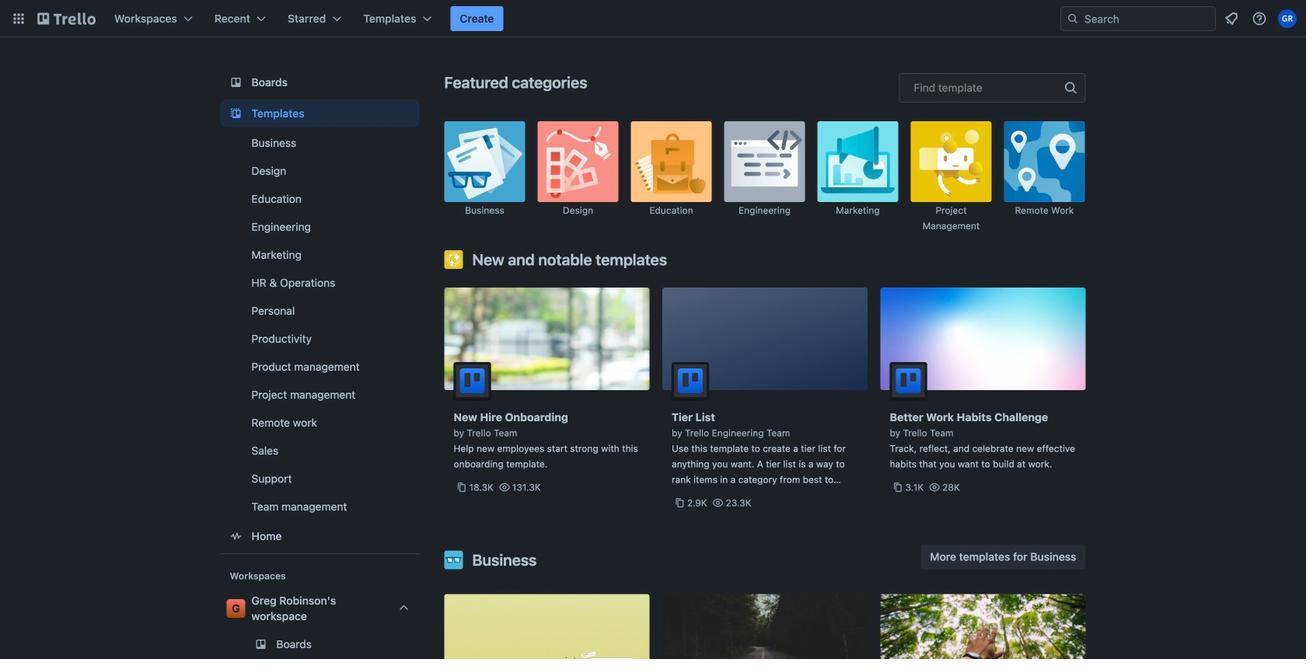 Task type: vqa. For each thing, say whether or not it's contained in the screenshot.
Virtual Pet Game
no



Task type: describe. For each thing, give the bounding box(es) containing it.
project management icon image
[[911, 121, 992, 202]]

Search field
[[1080, 8, 1216, 30]]

home image
[[227, 527, 245, 546]]

education icon image
[[631, 121, 712, 202]]

primary element
[[0, 0, 1307, 37]]

greg robinson (gregrobinson96) image
[[1279, 9, 1297, 28]]

template board image
[[227, 104, 245, 123]]

back to home image
[[37, 6, 96, 31]]

trello team image
[[890, 362, 928, 400]]

trello team image
[[454, 362, 491, 400]]



Task type: locate. For each thing, give the bounding box(es) containing it.
remote work icon image
[[1005, 121, 1085, 202]]

1 vertical spatial business icon image
[[445, 551, 463, 570]]

board image
[[227, 73, 245, 92]]

open information menu image
[[1252, 11, 1268, 26]]

marketing icon image
[[818, 121, 899, 202]]

0 notifications image
[[1223, 9, 1241, 28]]

business icon image
[[445, 121, 525, 202], [445, 551, 463, 570]]

0 vertical spatial business icon image
[[445, 121, 525, 202]]

search image
[[1067, 12, 1080, 25]]

None field
[[900, 73, 1086, 103]]

trello engineering team image
[[672, 362, 709, 400]]

2 business icon image from the top
[[445, 551, 463, 570]]

design icon image
[[538, 121, 619, 202]]

engineering icon image
[[725, 121, 805, 202]]

1 business icon image from the top
[[445, 121, 525, 202]]



